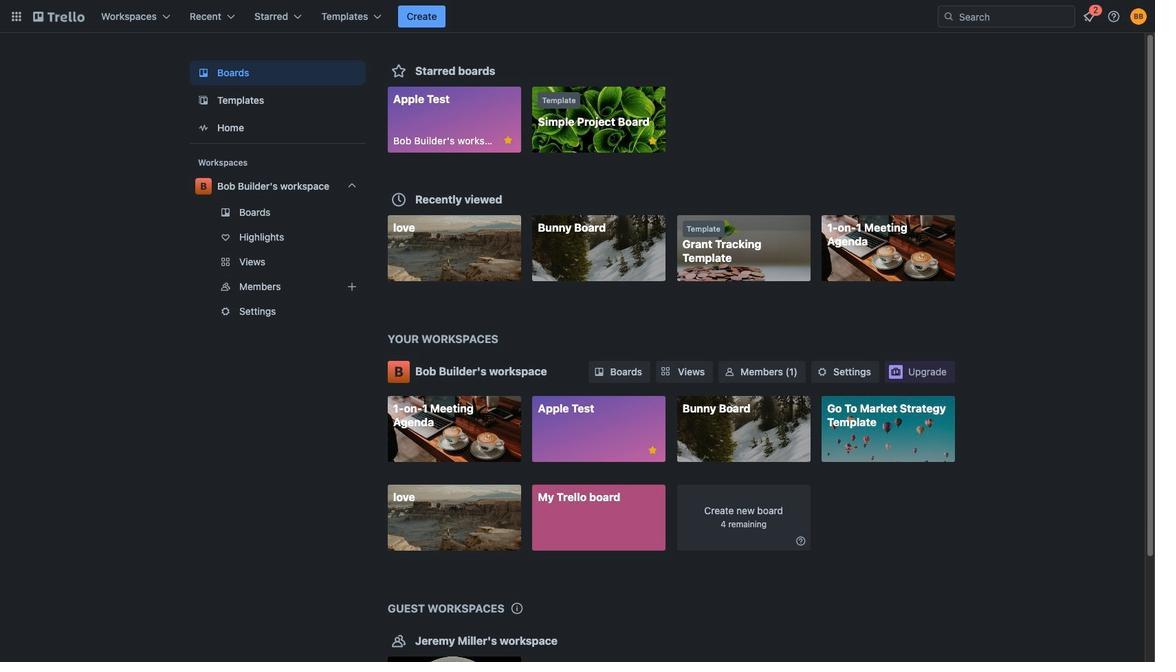 Task type: describe. For each thing, give the bounding box(es) containing it.
back to home image
[[33, 6, 85, 28]]

Search field
[[955, 6, 1075, 27]]

2 horizontal spatial sm image
[[794, 534, 808, 548]]

0 horizontal spatial click to unstar this board. it will be removed from your starred list. image
[[502, 134, 514, 147]]

add image
[[344, 279, 360, 295]]

template board image
[[195, 92, 212, 109]]

sm image
[[816, 365, 830, 379]]

bob builder (bobbuilder40) image
[[1131, 8, 1147, 25]]



Task type: locate. For each thing, give the bounding box(es) containing it.
open information menu image
[[1107, 10, 1121, 23]]

click to unstar this board. it will be removed from your starred list. image
[[502, 134, 514, 147], [647, 135, 659, 147]]

2 notifications image
[[1081, 8, 1098, 25]]

1 horizontal spatial sm image
[[723, 365, 737, 379]]

home image
[[195, 120, 212, 136]]

search image
[[944, 11, 955, 22]]

0 horizontal spatial sm image
[[593, 365, 606, 379]]

sm image
[[593, 365, 606, 379], [723, 365, 737, 379], [794, 534, 808, 548]]

board image
[[195, 65, 212, 81]]

primary element
[[0, 0, 1156, 33]]

click to unstar this board. it will be removed from your starred list. image
[[647, 444, 659, 457]]

1 horizontal spatial click to unstar this board. it will be removed from your starred list. image
[[647, 135, 659, 147]]



Task type: vqa. For each thing, say whether or not it's contained in the screenshot.
More formatting "icon"
no



